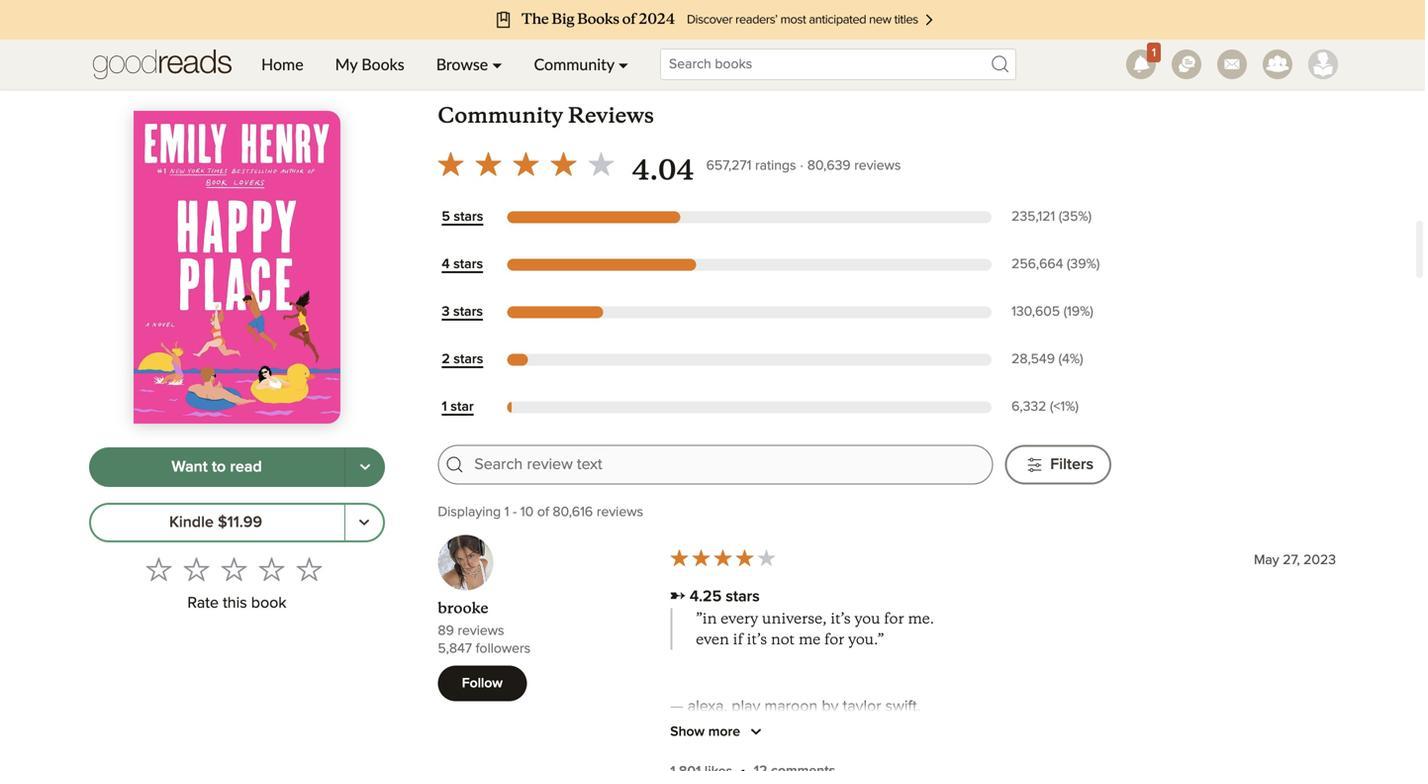 Task type: describe. For each thing, give the bounding box(es) containing it.
1 vertical spatial for
[[824, 630, 845, 649]]

235,121 (35%)
[[1012, 210, 1092, 224]]

community ▾ link
[[518, 40, 644, 89]]

1 star
[[442, 400, 474, 414]]

home image
[[93, 40, 232, 89]]

ratings
[[755, 159, 796, 173]]

6,332
[[1012, 400, 1047, 414]]

kindle $11.99 link
[[89, 503, 345, 543]]

27,
[[1283, 553, 1300, 567]]

kindle
[[169, 515, 214, 531]]

has
[[604, 35, 628, 51]]

number of ratings and percentage of total ratings element for 2 stars
[[1008, 350, 1112, 369]]

1 horizontal spatial for
[[884, 609, 904, 628]]

➸
[[670, 589, 686, 605]]

show more button
[[670, 720, 768, 744]]

not
[[771, 630, 795, 649]]

(<1%)
[[1050, 400, 1079, 414]]

my
[[335, 54, 358, 74]]

profile image for bob builder. image
[[1309, 49, 1338, 79]]

reviews inside figure
[[854, 159, 901, 173]]

(35%)
[[1059, 210, 1092, 224]]

rating 4 out of 5 image
[[668, 547, 777, 569]]

number of ratings and percentage of total ratings element for 1 star
[[1008, 398, 1112, 417]]

browse
[[436, 54, 488, 74]]

4 stars
[[442, 257, 483, 271]]

star
[[451, 400, 474, 414]]

me
[[799, 630, 821, 649]]

no
[[477, 35, 498, 51]]

5
[[442, 210, 450, 224]]

130,605
[[1012, 305, 1060, 319]]

rate
[[187, 595, 219, 611]]

follow button
[[438, 666, 527, 701]]

brooke link
[[438, 599, 488, 618]]

1 button
[[1119, 40, 1164, 89]]

stars for 2 stars
[[454, 352, 483, 366]]

1 vertical spatial it's
[[747, 630, 767, 649]]

community reviews
[[438, 102, 654, 129]]

community for community ▾
[[534, 54, 614, 74]]

89
[[438, 624, 454, 638]]

rate this book
[[187, 595, 287, 611]]

no one you know has read this book. recommend it to a friend!
[[477, 35, 917, 51]]

if
[[733, 630, 743, 649]]

want
[[172, 459, 208, 475]]

10
[[521, 505, 534, 519]]

kindle $11.99
[[169, 515, 262, 531]]

recommend
[[740, 35, 827, 51]]

every
[[721, 609, 758, 628]]

80,639
[[807, 159, 851, 173]]

256,664 (39%)
[[1012, 257, 1100, 271]]

6,332 (<1%)
[[1012, 400, 1079, 414]]

may 27, 2023
[[1254, 553, 1336, 567]]

(4%)
[[1059, 352, 1083, 366]]

rate this book element
[[89, 550, 385, 619]]

my books link
[[319, 40, 420, 89]]

256,664
[[1012, 257, 1064, 271]]

profile image for brooke. image
[[438, 535, 493, 590]]

alexa,
[[688, 699, 728, 715]]

28,549
[[1012, 352, 1055, 366]]

1 vertical spatial reviews
[[597, 505, 643, 519]]

0 vertical spatial to
[[843, 35, 857, 51]]

friend!
[[874, 35, 917, 51]]

$11.99
[[218, 515, 262, 531]]

average rating of 4.04 stars. figure
[[432, 145, 706, 189]]

➸ 4.25 stars "in every universe, it's you for me. even if it's not me for you."
[[670, 589, 934, 649]]

235,121
[[1012, 210, 1055, 224]]

taylor
[[843, 699, 881, 715]]

follow
[[462, 677, 503, 690]]

-
[[513, 505, 517, 519]]

a
[[861, 35, 869, 51]]

brooke
[[438, 599, 488, 618]]

brooke 89 reviews 5,847 followers
[[438, 599, 531, 656]]

displaying
[[438, 505, 501, 519]]

want to read button
[[89, 447, 345, 487]]

show more
[[670, 725, 740, 739]]

number of ratings and percentage of total ratings element for 5 stars
[[1008, 208, 1112, 227]]

play
[[732, 699, 761, 715]]

rating 4.04 out of 5 image
[[432, 145, 620, 183]]

3
[[442, 305, 450, 319]]

rate 3 out of 5 image
[[221, 556, 247, 582]]

80,616
[[553, 505, 593, 519]]

home
[[261, 54, 304, 74]]

you inside ➸ 4.25 stars "in every universe, it's you for me. even if it's not me for you."
[[855, 609, 880, 628]]



Task type: locate. For each thing, give the bounding box(es) containing it.
it's up you." in the right bottom of the page
[[831, 609, 851, 628]]

3 number of ratings and percentage of total ratings element from the top
[[1008, 303, 1112, 322]]

2 number of ratings and percentage of total ratings element from the top
[[1008, 255, 1112, 274]]

of
[[537, 505, 549, 519]]

by
[[822, 699, 839, 715]]

you
[[533, 35, 558, 51], [855, 609, 880, 628]]

read right has
[[632, 35, 664, 51]]

1 vertical spatial 1
[[442, 400, 447, 414]]

show
[[670, 725, 705, 739]]

1 vertical spatial you
[[855, 609, 880, 628]]

number of ratings and percentage of total ratings element for 4 stars
[[1008, 255, 1112, 274]]

it's
[[831, 609, 851, 628], [747, 630, 767, 649]]

reviews
[[854, 159, 901, 173], [597, 505, 643, 519], [458, 624, 504, 638]]

book
[[251, 595, 287, 611]]

0 horizontal spatial to
[[212, 459, 226, 475]]

to inside button
[[212, 459, 226, 475]]

number of ratings and percentage of total ratings element containing 28,549 (4%)
[[1008, 350, 1112, 369]]

2
[[442, 352, 450, 366]]

1 horizontal spatial it's
[[831, 609, 851, 628]]

1 vertical spatial to
[[212, 459, 226, 475]]

browse ▾
[[436, 54, 502, 74]]

number of ratings and percentage of total ratings element
[[1008, 208, 1112, 227], [1008, 255, 1112, 274], [1008, 303, 1112, 322], [1008, 350, 1112, 369], [1008, 398, 1112, 417]]

reviews
[[568, 102, 654, 129]]

you right one
[[533, 35, 558, 51]]

reviews inside brooke 89 reviews 5,847 followers
[[458, 624, 504, 638]]

for left me.
[[884, 609, 904, 628]]

28,549 (4%)
[[1012, 352, 1083, 366]]

▾
[[492, 54, 502, 74], [618, 54, 629, 74]]

community down know
[[534, 54, 614, 74]]

0 vertical spatial read
[[632, 35, 664, 51]]

1 inside 'dropdown button'
[[1152, 47, 1156, 59]]

read
[[632, 35, 664, 51], [230, 459, 262, 475]]

this right rate
[[223, 595, 247, 611]]

rate 5 out of 5 image
[[296, 556, 322, 582]]

2 horizontal spatial 1
[[1152, 47, 1156, 59]]

1 horizontal spatial read
[[632, 35, 664, 51]]

0 vertical spatial reviews
[[854, 159, 901, 173]]

it
[[831, 35, 839, 51]]

stars
[[454, 210, 483, 224], [453, 257, 483, 271], [453, 305, 483, 319], [454, 352, 483, 366], [726, 589, 760, 605]]

5 number of ratings and percentage of total ratings element from the top
[[1008, 398, 1112, 417]]

number of ratings and percentage of total ratings element containing 256,664 (39%)
[[1008, 255, 1112, 274]]

recommend it to a friend! link
[[740, 35, 917, 51]]

1 for 1
[[1152, 47, 1156, 59]]

(39%)
[[1067, 257, 1100, 271]]

3 stars
[[442, 305, 483, 319]]

community
[[534, 54, 614, 74], [438, 102, 563, 129]]

me.
[[908, 609, 934, 628]]

0 horizontal spatial for
[[824, 630, 845, 649]]

book.
[[696, 35, 736, 51]]

1 vertical spatial community
[[438, 102, 563, 129]]

1 vertical spatial this
[[223, 595, 247, 611]]

community ▾
[[534, 54, 629, 74]]

this left book.
[[668, 35, 692, 51]]

displaying 1 - 10 of 80,616 reviews
[[438, 505, 643, 519]]

browse ▾ link
[[420, 40, 518, 89]]

number of ratings and percentage of total ratings element containing 6,332 (<1%)
[[1008, 398, 1112, 417]]

stars right 2
[[454, 352, 483, 366]]

657,271
[[706, 159, 752, 173]]

for right "me"
[[824, 630, 845, 649]]

may
[[1254, 553, 1279, 567]]

0 horizontal spatial this
[[223, 595, 247, 611]]

4.25
[[690, 589, 722, 605]]

2023
[[1304, 553, 1336, 567]]

0 vertical spatial for
[[884, 609, 904, 628]]

2 vertical spatial reviews
[[458, 624, 504, 638]]

2 ▾ from the left
[[618, 54, 629, 74]]

maroon
[[765, 699, 818, 715]]

1 horizontal spatial you
[[855, 609, 880, 628]]

80,639 reviews
[[807, 159, 901, 173]]

(19%)
[[1064, 305, 1094, 319]]

reviews up followers
[[458, 624, 504, 638]]

0 horizontal spatial ▾
[[492, 54, 502, 74]]

stars right 3
[[453, 305, 483, 319]]

number of ratings and percentage of total ratings element down 256,664 (39%)
[[1008, 303, 1112, 322]]

number of ratings and percentage of total ratings element up 130,605 (19%)
[[1008, 255, 1112, 274]]

— alexa, play maroon by taylor swift.
[[670, 699, 921, 715]]

reviews right '80,639'
[[854, 159, 901, 173]]

1 number of ratings and percentage of total ratings element from the top
[[1008, 208, 1112, 227]]

130,605 (19%)
[[1012, 305, 1094, 319]]

stars right 5
[[454, 210, 483, 224]]

▾ for community ▾
[[618, 54, 629, 74]]

1 vertical spatial read
[[230, 459, 262, 475]]

swift.
[[886, 699, 921, 715]]

4 number of ratings and percentage of total ratings element from the top
[[1008, 350, 1112, 369]]

to
[[843, 35, 857, 51], [212, 459, 226, 475]]

0 horizontal spatial read
[[230, 459, 262, 475]]

to right it in the right of the page
[[843, 35, 857, 51]]

stars for 3 stars
[[453, 305, 483, 319]]

for
[[884, 609, 904, 628], [824, 630, 845, 649]]

you up you." in the right bottom of the page
[[855, 609, 880, 628]]

number of ratings and percentage of total ratings element down "(4%)"
[[1008, 398, 1112, 417]]

home link
[[245, 40, 319, 89]]

community up rating 4.04 out of 5 image
[[438, 102, 563, 129]]

0 horizontal spatial it's
[[747, 630, 767, 649]]

know
[[562, 35, 600, 51]]

filters button
[[1005, 445, 1112, 485]]

stars right 4
[[453, 257, 483, 271]]

0 horizontal spatial 1
[[442, 400, 447, 414]]

0 horizontal spatial you
[[533, 35, 558, 51]]

0 vertical spatial you
[[533, 35, 558, 51]]

0 vertical spatial it's
[[831, 609, 851, 628]]

stars for 4 stars
[[453, 257, 483, 271]]

stars up the every
[[726, 589, 760, 605]]

▾ down has
[[618, 54, 629, 74]]

number of ratings and percentage of total ratings element up 256,664 (39%)
[[1008, 208, 1112, 227]]

number of ratings and percentage of total ratings element for 3 stars
[[1008, 303, 1112, 322]]

it's right if
[[747, 630, 767, 649]]

you."
[[848, 630, 884, 649]]

1 horizontal spatial ▾
[[618, 54, 629, 74]]

0 horizontal spatial reviews
[[458, 624, 504, 638]]

review by brooke element
[[438, 535, 1336, 771]]

number of ratings and percentage of total ratings element up (<1%)
[[1008, 350, 1112, 369]]

1
[[1152, 47, 1156, 59], [442, 400, 447, 414], [505, 505, 509, 519]]

4.04
[[632, 153, 694, 187]]

2 horizontal spatial reviews
[[854, 159, 901, 173]]

stars inside ➸ 4.25 stars "in every universe, it's you for me. even if it's not me for you."
[[726, 589, 760, 605]]

Search by book title or ISBN text field
[[660, 49, 1017, 80]]

number of ratings and percentage of total ratings element containing 130,605 (19%)
[[1008, 303, 1112, 322]]

0 vertical spatial community
[[534, 54, 614, 74]]

1 ▾ from the left
[[492, 54, 502, 74]]

filters
[[1050, 457, 1094, 473]]

may 27, 2023 link
[[1254, 553, 1336, 567]]

Search review text search field
[[474, 453, 980, 476]]

1 horizontal spatial 1
[[505, 505, 509, 519]]

rating 0 out of 5 group
[[140, 550, 328, 588]]

read up the $11.99
[[230, 459, 262, 475]]

universe,
[[762, 609, 827, 628]]

1 horizontal spatial to
[[843, 35, 857, 51]]

more
[[708, 725, 740, 739]]

want to read
[[172, 459, 262, 475]]

read inside button
[[230, 459, 262, 475]]

1 for 1 star
[[442, 400, 447, 414]]

one
[[502, 35, 529, 51]]

—
[[670, 699, 684, 715]]

to right the want
[[212, 459, 226, 475]]

▾ for browse ▾
[[492, 54, 502, 74]]

5,847
[[438, 642, 472, 656]]

rate 4 out of 5 image
[[259, 556, 285, 582]]

my books
[[335, 54, 405, 74]]

reviews right the 80,616
[[597, 505, 643, 519]]

number of ratings and percentage of total ratings element containing 235,121 (35%)
[[1008, 208, 1112, 227]]

2 stars
[[442, 352, 483, 366]]

1 horizontal spatial this
[[668, 35, 692, 51]]

5 stars
[[442, 210, 483, 224]]

rate 1 out of 5 image
[[146, 556, 172, 582]]

▾ down no
[[492, 54, 502, 74]]

rate 2 out of 5 image
[[184, 556, 209, 582]]

books
[[362, 54, 405, 74]]

2 vertical spatial 1
[[505, 505, 509, 519]]

0 vertical spatial 1
[[1152, 47, 1156, 59]]

4
[[442, 257, 450, 271]]

1 horizontal spatial reviews
[[597, 505, 643, 519]]

stars for 5 stars
[[454, 210, 483, 224]]

this
[[668, 35, 692, 51], [223, 595, 247, 611]]

0 vertical spatial this
[[668, 35, 692, 51]]

community for community reviews
[[438, 102, 563, 129]]

None search field
[[644, 49, 1032, 80]]

657,271 ratings and 80,639 reviews figure
[[706, 153, 901, 177]]

followers
[[476, 642, 531, 656]]

657,271 ratings
[[706, 159, 796, 173]]



Task type: vqa. For each thing, say whether or not it's contained in the screenshot.
the leftmost '1'
yes



